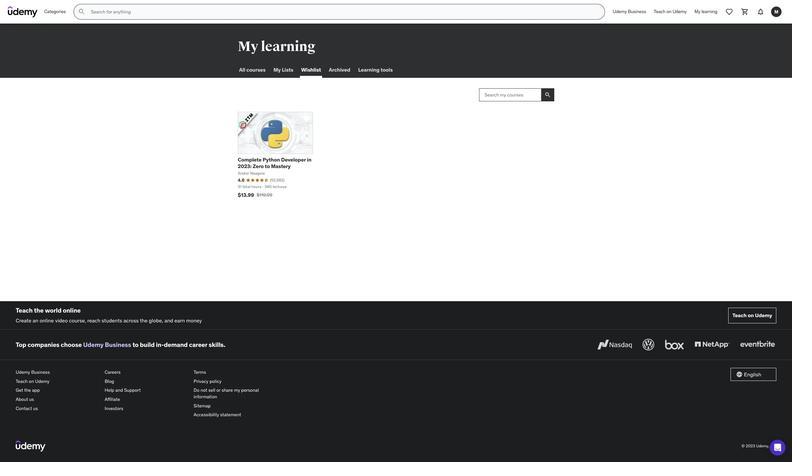 Task type: locate. For each thing, give the bounding box(es) containing it.
volkswagen image
[[642, 338, 656, 352]]

teach on udemy link
[[651, 4, 691, 20], [729, 308, 777, 324], [16, 377, 100, 386]]

0 vertical spatial udemy business link
[[610, 4, 651, 20]]

us
[[29, 397, 34, 403], [33, 406, 38, 412]]

1 vertical spatial my
[[238, 38, 259, 55]]

notifications image
[[758, 8, 765, 16]]

on
[[667, 9, 672, 14], [749, 312, 755, 319], [29, 379, 34, 385]]

0 horizontal spatial my learning
[[238, 38, 316, 55]]

submit search image
[[78, 8, 86, 16]]

0 horizontal spatial on
[[29, 379, 34, 385]]

1 horizontal spatial on
[[667, 9, 672, 14]]

neagoie
[[250, 171, 265, 176]]

0 horizontal spatial teach on udemy
[[655, 9, 687, 14]]

1 horizontal spatial the
[[34, 307, 44, 315]]

teach the world online create an online video course, reach students across the globe, and earn money
[[16, 307, 202, 324]]

and left earn
[[165, 318, 173, 324]]

tools
[[381, 67, 393, 73]]

2 vertical spatial teach on udemy link
[[16, 377, 100, 386]]

my left lists
[[274, 67, 281, 73]]

learning tools link
[[357, 62, 395, 78]]

contact us link
[[16, 405, 100, 414]]

terms privacy policy do not sell or share my personal information sitemap accessibility statement
[[194, 370, 259, 418]]

share
[[222, 388, 233, 394]]

udemy business teach on udemy get the app about us contact us
[[16, 370, 50, 412]]

my learning
[[695, 9, 718, 14], [238, 38, 316, 55]]

wishlist image
[[726, 8, 734, 16]]

0 vertical spatial business
[[629, 9, 647, 14]]

lists
[[282, 67, 294, 73]]

english
[[745, 372, 762, 378]]

to
[[265, 163, 270, 169], [133, 341, 139, 349]]

money
[[186, 318, 202, 324]]

students
[[102, 318, 122, 324]]

us right the contact
[[33, 406, 38, 412]]

$13.99 $119.99
[[238, 192, 273, 198]]

english button
[[731, 368, 777, 381]]

1 vertical spatial business
[[105, 341, 131, 349]]

companies
[[28, 341, 60, 349]]

0 vertical spatial teach on udemy link
[[651, 4, 691, 20]]

udemy
[[613, 9, 628, 14], [673, 9, 687, 14], [756, 312, 773, 319], [83, 341, 104, 349], [16, 370, 30, 376], [35, 379, 50, 385]]

1 vertical spatial teach on udemy link
[[729, 308, 777, 324]]

1 vertical spatial teach on udemy
[[733, 312, 773, 319]]

2 vertical spatial business
[[31, 370, 50, 376]]

andrei
[[238, 171, 249, 176]]

1 horizontal spatial and
[[165, 318, 173, 324]]

to left build
[[133, 341, 139, 349]]

2 horizontal spatial the
[[140, 318, 148, 324]]

2 horizontal spatial business
[[629, 9, 647, 14]]

do
[[194, 388, 200, 394]]

0 vertical spatial learning
[[702, 9, 718, 14]]

choose
[[61, 341, 82, 349]]

sitemap
[[194, 403, 211, 409]]

all
[[239, 67, 246, 73]]

and inside teach the world online create an online video course, reach students across the globe, and earn money
[[165, 318, 173, 324]]

0 vertical spatial my
[[695, 9, 701, 14]]

the up an
[[34, 307, 44, 315]]

blog
[[105, 379, 114, 385]]

careers blog help and support affiliate investors
[[105, 370, 141, 412]]

us right about
[[29, 397, 34, 403]]

my
[[695, 9, 701, 14], [238, 38, 259, 55], [274, 67, 281, 73]]

my for my lists link
[[274, 67, 281, 73]]

0 vertical spatial my learning
[[695, 9, 718, 14]]

1 vertical spatial and
[[115, 388, 123, 394]]

0 horizontal spatial my
[[238, 38, 259, 55]]

all courses
[[239, 67, 266, 73]]

2 horizontal spatial teach on udemy link
[[729, 308, 777, 324]]

2 vertical spatial my
[[274, 67, 281, 73]]

the left globe, on the left bottom of page
[[140, 318, 148, 324]]

online
[[63, 307, 81, 315], [40, 318, 54, 324]]

0 vertical spatial and
[[165, 318, 173, 324]]

2 vertical spatial on
[[29, 379, 34, 385]]

do not sell or share my personal information button
[[194, 386, 278, 402]]

1 horizontal spatial my
[[274, 67, 281, 73]]

0 horizontal spatial the
[[24, 388, 31, 394]]

1 vertical spatial my learning
[[238, 38, 316, 55]]

my learning left wishlist icon
[[695, 9, 718, 14]]

my
[[234, 388, 240, 394]]

create
[[16, 318, 31, 324]]

1 horizontal spatial online
[[63, 307, 81, 315]]

1 horizontal spatial teach on udemy link
[[651, 4, 691, 20]]

wishlist link
[[300, 62, 323, 78]]

0 vertical spatial on
[[667, 9, 672, 14]]

the right "get"
[[24, 388, 31, 394]]

52582 reviews element
[[270, 178, 285, 183]]

learning left wishlist icon
[[702, 9, 718, 14]]

world
[[45, 307, 62, 315]]

to right zero
[[265, 163, 270, 169]]

1 vertical spatial us
[[33, 406, 38, 412]]

0 vertical spatial the
[[34, 307, 44, 315]]

terms
[[194, 370, 206, 376]]

the
[[34, 307, 44, 315], [140, 318, 148, 324], [24, 388, 31, 394]]

Search for anything text field
[[90, 6, 597, 17]]

categories
[[44, 9, 66, 14]]

reach
[[87, 318, 100, 324]]

my lists
[[274, 67, 294, 73]]

1 vertical spatial online
[[40, 318, 54, 324]]

eventbrite image
[[740, 338, 777, 352]]

1 horizontal spatial to
[[265, 163, 270, 169]]

online right an
[[40, 318, 54, 324]]

2023
[[747, 444, 756, 449]]

categories button
[[40, 4, 70, 20]]

my up the all courses
[[238, 38, 259, 55]]

2 vertical spatial udemy business link
[[16, 368, 100, 377]]

1 vertical spatial udemy image
[[16, 441, 46, 452]]

0 horizontal spatial online
[[40, 318, 54, 324]]

2 vertical spatial the
[[24, 388, 31, 394]]

accessibility statement link
[[194, 411, 278, 420]]

online up course,
[[63, 307, 81, 315]]

lectures
[[273, 184, 287, 189]]

0 horizontal spatial and
[[115, 388, 123, 394]]

and right help
[[115, 388, 123, 394]]

0 horizontal spatial business
[[31, 370, 50, 376]]

2 horizontal spatial on
[[749, 312, 755, 319]]

and
[[165, 318, 173, 324], [115, 388, 123, 394]]

0 vertical spatial to
[[265, 163, 270, 169]]

0 vertical spatial online
[[63, 307, 81, 315]]

business
[[629, 9, 647, 14], [105, 341, 131, 349], [31, 370, 50, 376]]

my learning up my lists
[[238, 38, 316, 55]]

udemy image
[[8, 6, 38, 17], [16, 441, 46, 452]]

1 vertical spatial learning
[[261, 38, 316, 55]]

my left wishlist icon
[[695, 9, 701, 14]]

2 horizontal spatial my
[[695, 9, 701, 14]]

careers
[[105, 370, 121, 376]]

box image
[[664, 338, 686, 352]]

0 vertical spatial teach on udemy
[[655, 9, 687, 14]]

learning up lists
[[261, 38, 316, 55]]

sitemap link
[[194, 402, 278, 411]]

privacy
[[194, 379, 209, 385]]

developer
[[281, 157, 306, 163]]

0 horizontal spatial teach on udemy link
[[16, 377, 100, 386]]

globe,
[[149, 318, 163, 324]]

mastery
[[271, 163, 291, 169]]

complete python developer in 2023: zero to mastery link
[[238, 157, 312, 169]]

31 total hours
[[238, 184, 262, 189]]

business inside udemy business teach on udemy get the app about us contact us
[[31, 370, 50, 376]]

the inside udemy business teach on udemy get the app about us contact us
[[24, 388, 31, 394]]

1 vertical spatial to
[[133, 341, 139, 349]]

1 horizontal spatial learning
[[702, 9, 718, 14]]

2023:
[[238, 163, 252, 169]]

teach on udemy
[[655, 9, 687, 14], [733, 312, 773, 319]]

netapp image
[[694, 338, 732, 352]]

0 vertical spatial udemy image
[[8, 6, 38, 17]]



Task type: vqa. For each thing, say whether or not it's contained in the screenshot.
second DEVELOPMENT
no



Task type: describe. For each thing, give the bounding box(es) containing it.
1 vertical spatial udemy business link
[[83, 341, 131, 349]]

help
[[105, 388, 114, 394]]

python
[[263, 157, 280, 163]]

1 horizontal spatial business
[[105, 341, 131, 349]]

business for udemy business teach on udemy get the app about us contact us
[[31, 370, 50, 376]]

terms link
[[194, 368, 278, 377]]

courses
[[247, 67, 266, 73]]

or
[[217, 388, 221, 394]]

statement
[[220, 412, 241, 418]]

340 lectures
[[265, 184, 287, 189]]

© 2023 udemy, inc.
[[742, 444, 777, 449]]

top companies choose udemy business to build in-demand career skills.
[[16, 341, 226, 349]]

business for udemy business
[[629, 9, 647, 14]]

careers link
[[105, 368, 189, 377]]

learning inside my learning link
[[702, 9, 718, 14]]

complete python developer in 2023: zero to mastery andrei neagoie
[[238, 157, 312, 176]]

Search my courses text field
[[480, 88, 542, 101]]

1 vertical spatial the
[[140, 318, 148, 324]]

across
[[124, 318, 139, 324]]

about
[[16, 397, 28, 403]]

1 vertical spatial on
[[749, 312, 755, 319]]

course,
[[69, 318, 86, 324]]

complete
[[238, 157, 262, 163]]

inc.
[[771, 444, 777, 449]]

help and support link
[[105, 386, 189, 395]]

archived link
[[328, 62, 352, 78]]

not
[[201, 388, 207, 394]]

learning tools
[[359, 67, 393, 73]]

career
[[189, 341, 208, 349]]

all courses link
[[238, 62, 267, 78]]

hours
[[252, 184, 262, 189]]

teach inside udemy business teach on udemy get the app about us contact us
[[16, 379, 28, 385]]

video
[[55, 318, 68, 324]]

small image
[[737, 372, 743, 378]]

blog link
[[105, 377, 189, 386]]

©
[[742, 444, 746, 449]]

teach inside teach the world online create an online video course, reach students across the globe, and earn money
[[16, 307, 33, 315]]

information
[[194, 394, 217, 400]]

archived
[[329, 67, 351, 73]]

(52,582)
[[270, 178, 285, 183]]

app
[[32, 388, 40, 394]]

my for my learning link
[[695, 9, 701, 14]]

on inside udemy business teach on udemy get the app about us contact us
[[29, 379, 34, 385]]

privacy policy link
[[194, 377, 278, 386]]

0 horizontal spatial to
[[133, 341, 139, 349]]

top
[[16, 341, 26, 349]]

to inside complete python developer in 2023: zero to mastery andrei neagoie
[[265, 163, 270, 169]]

$13.99
[[238, 192, 254, 198]]

remove from wishlist image
[[303, 115, 311, 122]]

learning
[[359, 67, 380, 73]]

policy
[[210, 379, 222, 385]]

m link
[[769, 4, 785, 20]]

search image
[[545, 92, 552, 98]]

support
[[124, 388, 141, 394]]

contact
[[16, 406, 32, 412]]

$119.99
[[257, 192, 273, 198]]

1 horizontal spatial my learning
[[695, 9, 718, 14]]

an
[[33, 318, 38, 324]]

get
[[16, 388, 23, 394]]

nasdaq image
[[596, 338, 634, 352]]

31
[[238, 184, 242, 189]]

investors
[[105, 406, 123, 412]]

sell
[[209, 388, 216, 394]]

about us link
[[16, 395, 100, 405]]

earn
[[175, 318, 185, 324]]

m
[[775, 9, 779, 15]]

shopping cart with 0 items image
[[742, 8, 750, 16]]

udemy,
[[757, 444, 770, 449]]

get the app link
[[16, 386, 100, 395]]

0 vertical spatial us
[[29, 397, 34, 403]]

demand
[[164, 341, 188, 349]]

wishlist
[[301, 67, 321, 73]]

accessibility
[[194, 412, 219, 418]]

my learning link
[[691, 4, 722, 20]]

my lists link
[[272, 62, 295, 78]]

0 horizontal spatial learning
[[261, 38, 316, 55]]

udemy business
[[613, 9, 647, 14]]

in
[[307, 157, 312, 163]]

personal
[[241, 388, 259, 394]]

total
[[243, 184, 251, 189]]

340
[[265, 184, 272, 189]]

in-
[[156, 341, 164, 349]]

affiliate
[[105, 397, 120, 403]]

build
[[140, 341, 155, 349]]

and inside careers blog help and support affiliate investors
[[115, 388, 123, 394]]

1 horizontal spatial teach on udemy
[[733, 312, 773, 319]]



